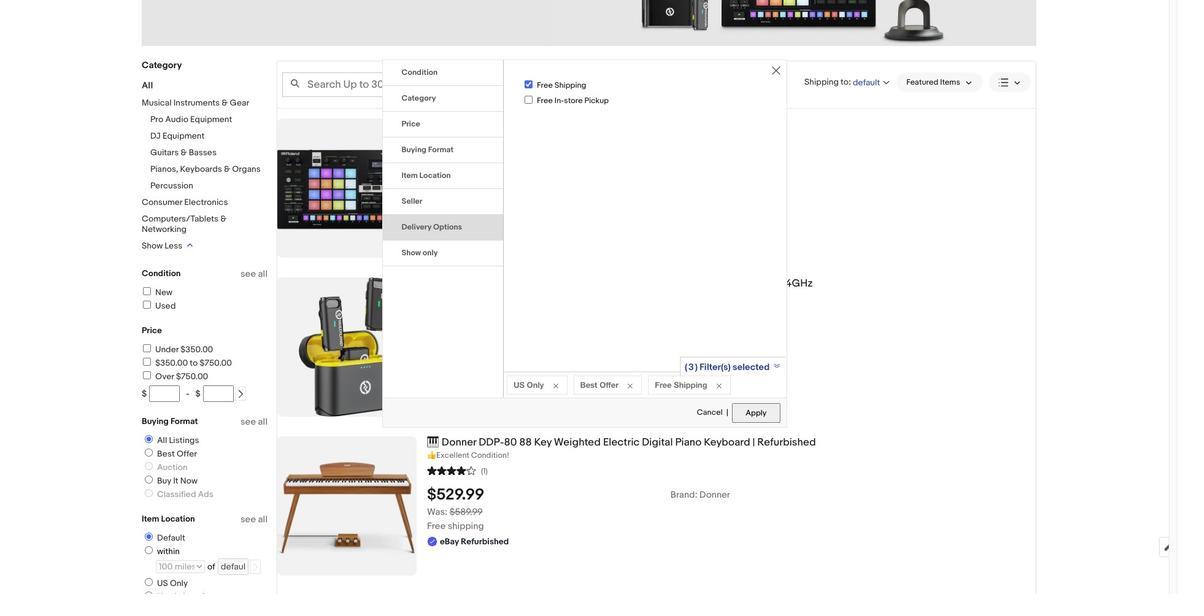 Task type: vqa. For each thing, say whether or not it's contained in the screenshot.
Musical
yes



Task type: locate. For each thing, give the bounding box(es) containing it.
1 vertical spatial format
[[171, 416, 198, 427]]

0 vertical spatial us only
[[514, 380, 544, 390]]

Classified Ads radio
[[145, 489, 153, 497]]

buying left $527.99
[[402, 145, 427, 155]]

1 $ from the left
[[142, 389, 147, 399]]

& left the organs
[[224, 164, 230, 174]]

to
[[190, 358, 198, 368]]

watching
[[441, 161, 479, 173]]

verselab
[[463, 118, 505, 131]]

(
[[685, 361, 687, 373]]

ebay refurbished for $527.99
[[440, 177, 509, 188]]

see all button for best offer
[[241, 416, 268, 428]]

0 vertical spatial format
[[428, 145, 454, 155]]

1 horizontal spatial buying
[[402, 145, 427, 155]]

refurbished inside 🎹 donner ddp-80 88 key weighted electric digital piano keyboard | refurbished 👍excellent condition!
[[758, 436, 816, 449]]

only right "us only" option
[[170, 578, 188, 589]]

1 horizontal spatial all
[[157, 435, 167, 446]]

1 vertical spatial ebay
[[440, 322, 459, 333]]

0 horizontal spatial buying format
[[142, 416, 198, 427]]

location down $527.99
[[420, 171, 451, 180]]

0 vertical spatial $350.00
[[181, 344, 213, 355]]

$750.00 down $350.00 to $750.00
[[176, 371, 208, 382]]

0 vertical spatial see all button
[[241, 268, 268, 280]]

0 horizontal spatial all
[[142, 80, 153, 91]]

location inside tab list
[[420, 171, 451, 180]]

only up 'key'
[[527, 380, 544, 390]]

🎹 donner ddp-80 88 key weighted electric digital piano keyboard | refurbished image
[[277, 436, 417, 576]]

buying format
[[402, 145, 454, 155], [142, 416, 198, 427]]

2 see all button from the top
[[241, 416, 268, 428]]

0 vertical spatial donner
[[442, 436, 477, 449]]

within radio
[[145, 546, 153, 554]]

brand:
[[671, 489, 698, 501]]

all
[[142, 80, 153, 91], [157, 435, 167, 446]]

Over $750.00 checkbox
[[143, 371, 151, 379]]

0 vertical spatial ebay
[[440, 177, 459, 188]]

classified
[[157, 489, 196, 500]]

1 vertical spatial best
[[157, 449, 175, 459]]

1 horizontal spatial format
[[428, 145, 454, 155]]

keyboard
[[704, 436, 750, 449]]

2 vertical spatial see
[[241, 514, 256, 525]]

mv-
[[508, 118, 527, 131]]

best offer link
[[140, 449, 200, 459]]

0 horizontal spatial free shipping
[[537, 80, 586, 90]]

production
[[533, 118, 585, 131]]

1 horizontal spatial location
[[420, 171, 451, 180]]

only
[[527, 380, 544, 390], [170, 578, 188, 589]]

donner inside 'brand: donner was: $589.99 free shipping'
[[700, 489, 730, 501]]

show left only on the left of the page
[[402, 248, 421, 258]]

under $350.00
[[155, 344, 213, 355]]

1 horizontal spatial best
[[580, 380, 598, 390]]

1 vertical spatial all
[[258, 416, 268, 428]]

see all for used
[[241, 268, 268, 280]]

0 horizontal spatial us only
[[157, 578, 188, 589]]

1 see all from the top
[[241, 268, 268, 280]]

used link
[[141, 301, 176, 311]]

2 vertical spatial ebay refurbished
[[440, 536, 509, 547]]

see for best offer
[[241, 416, 256, 428]]

best up weighted in the bottom of the page
[[580, 380, 598, 390]]

0 horizontal spatial buying
[[142, 416, 169, 427]]

3 see all button from the top
[[241, 514, 268, 525]]

new
[[155, 287, 173, 298]]

all for all listings
[[157, 435, 167, 446]]

us
[[514, 380, 525, 390], [157, 578, 168, 589]]

656ft
[[749, 277, 775, 290]]

ebay refurbished down shipping
[[440, 536, 509, 547]]

free shipping up in-
[[537, 80, 586, 90]]

0 vertical spatial all
[[142, 80, 153, 91]]

equipment down instruments
[[190, 114, 232, 125]]

1 vertical spatial free shipping
[[655, 380, 708, 390]]

$529.99
[[427, 485, 485, 504]]

shipping
[[448, 520, 484, 532]]

ebay refurbished
[[440, 177, 509, 188], [440, 322, 509, 333], [440, 536, 509, 547]]

computers/tablets
[[142, 214, 219, 224]]

1 vertical spatial only
[[170, 578, 188, 589]]

item location up default
[[142, 514, 195, 524]]

0 horizontal spatial only
[[170, 578, 188, 589]]

donner for 🎹
[[442, 436, 477, 449]]

all inside all musical instruments & gear pro audio equipment dj equipment guitars & basses pianos, keyboards & organs percussion consumer electronics computers/tablets & networking show less
[[142, 80, 153, 91]]

1 horizontal spatial offer
[[600, 380, 619, 390]]

dj
[[150, 131, 161, 141]]

under
[[155, 344, 179, 355]]

$750.00 right to
[[200, 358, 232, 368]]

Used checkbox
[[143, 301, 151, 309]]

ebay refurbished for $529.99
[[440, 536, 509, 547]]

of
[[207, 562, 215, 572]]

buying inside tab list
[[402, 145, 427, 155]]

3 ebay refurbished from the top
[[440, 536, 509, 547]]

1 vertical spatial us
[[157, 578, 168, 589]]

0 vertical spatial all
[[258, 268, 268, 280]]

1 horizontal spatial best offer
[[580, 380, 619, 390]]

buying up all listings radio
[[142, 416, 169, 427]]

0 horizontal spatial $
[[142, 389, 147, 399]]

1 horizontal spatial free shipping
[[655, 380, 708, 390]]

noise
[[656, 277, 683, 290]]

refurbished right "|"
[[758, 436, 816, 449]]

musical
[[142, 98, 172, 108]]

item left 114 at left top
[[402, 171, 418, 180]]

0 vertical spatial best offer
[[580, 380, 619, 390]]

3 ebay from the top
[[440, 536, 459, 547]]

offer up electric at the right of page
[[600, 380, 619, 390]]

2 vertical spatial ebay
[[440, 536, 459, 547]]

|
[[753, 436, 755, 449]]

cancel button
[[697, 403, 724, 423]]

88
[[519, 436, 532, 449]]

donner
[[442, 436, 477, 449], [700, 489, 730, 501]]

$ down over $750.00 "option"
[[142, 389, 147, 399]]

114 watching
[[427, 161, 479, 173]]

0 horizontal spatial best
[[157, 449, 175, 459]]

pianos,
[[150, 164, 178, 174]]

Free Shipping checkbox
[[525, 80, 533, 88]]

1 horizontal spatial us only
[[514, 380, 544, 390]]

1 horizontal spatial price
[[402, 119, 420, 129]]

condition up roland
[[402, 67, 438, 77]]

0 horizontal spatial item
[[142, 514, 159, 524]]

1
[[527, 118, 530, 131]]

price up under $350.00 checkbox
[[142, 325, 162, 336]]

1 vertical spatial see all
[[241, 416, 268, 428]]

New checkbox
[[143, 287, 151, 295]]

offer down listings
[[177, 449, 197, 459]]

category
[[142, 60, 182, 71], [402, 93, 436, 103]]

see
[[241, 268, 256, 280], [241, 416, 256, 428], [241, 514, 256, 525]]

0 horizontal spatial offer
[[177, 449, 197, 459]]

format up 114 at left top
[[428, 145, 454, 155]]

filter(s)
[[700, 361, 731, 373]]

1 vertical spatial item location
[[142, 514, 195, 524]]

$589.99
[[450, 506, 483, 518]]

1 all from the top
[[258, 268, 268, 280]]

1 ebay refurbished from the top
[[440, 177, 509, 188]]

1 vertical spatial us only
[[157, 578, 188, 589]]

studio
[[588, 118, 619, 131]]

1 vertical spatial offer
[[177, 449, 197, 459]]

0 vertical spatial item
[[402, 171, 418, 180]]

us right "us only" option
[[157, 578, 168, 589]]

-
[[186, 389, 189, 399]]

price left roland
[[402, 119, 420, 129]]

0 vertical spatial equipment
[[190, 114, 232, 125]]

1 horizontal spatial buying format
[[402, 145, 454, 155]]

1 vertical spatial shipping
[[674, 380, 708, 390]]

shipping down the 3
[[674, 380, 708, 390]]

see all
[[241, 268, 268, 280], [241, 416, 268, 428], [241, 514, 268, 525]]

1 horizontal spatial $
[[196, 389, 201, 399]]

ebay refurbished down watching
[[440, 177, 509, 188]]

1 horizontal spatial category
[[402, 93, 436, 103]]

0 vertical spatial item location
[[402, 171, 451, 180]]

1 see all button from the top
[[241, 268, 268, 280]]

see all button for used
[[241, 268, 268, 280]]

$350.00 up over $750.00 link
[[155, 358, 188, 368]]

weighted
[[554, 436, 601, 449]]

1 vertical spatial price
[[142, 325, 162, 336]]

all for used
[[258, 268, 268, 280]]

1 horizontal spatial item location
[[402, 171, 451, 180]]

0 horizontal spatial best offer
[[157, 449, 197, 459]]

ebay for $529.99
[[440, 536, 459, 547]]

Minimum Value text field
[[149, 385, 180, 402]]

4 out of 5 stars image
[[427, 465, 476, 476]]

1 horizontal spatial us
[[514, 380, 525, 390]]

networking
[[142, 224, 187, 234]]

free shipping down (
[[655, 380, 708, 390]]

ebay refurbished down lark
[[440, 322, 509, 333]]

donner up 👍excellent
[[442, 436, 477, 449]]

item up default option
[[142, 514, 159, 524]]

donner inside 🎹 donner ddp-80 88 key weighted electric digital piano keyboard | refurbished 👍excellent condition!
[[442, 436, 477, 449]]

1 vertical spatial location
[[161, 514, 195, 524]]

ebay
[[440, 177, 459, 188], [440, 322, 459, 333], [440, 536, 459, 547]]

$ for maximum value 'text field'
[[196, 389, 201, 399]]

Apply submit
[[732, 403, 780, 423]]

us only
[[514, 380, 544, 390], [157, 578, 188, 589]]

show down networking
[[142, 241, 163, 251]]

0 horizontal spatial format
[[171, 416, 198, 427]]

0 vertical spatial condition
[[402, 67, 438, 77]]

🎹 donner ddp-80 88 key weighted electric digital piano keyboard | refurbished link
[[427, 436, 1036, 449]]

ebay down shipping
[[440, 536, 459, 547]]

2 vertical spatial all
[[258, 514, 268, 525]]

1 horizontal spatial donner
[[700, 489, 730, 501]]

location up default
[[161, 514, 195, 524]]

$350.00 to $750.00 link
[[141, 358, 232, 368]]

0 horizontal spatial show
[[142, 241, 163, 251]]

category up roland
[[402, 93, 436, 103]]

0 vertical spatial see all
[[241, 268, 268, 280]]

tab list containing condition
[[383, 60, 503, 266]]

$ right -
[[196, 389, 201, 399]]

1 vertical spatial buying
[[142, 416, 169, 427]]

ebay down the hollyland
[[440, 322, 459, 333]]

& left gear
[[222, 98, 228, 108]]

1 see from the top
[[241, 268, 256, 280]]

$527.99
[[427, 140, 484, 159]]

audio
[[165, 114, 188, 125]]

donner for brand:
[[700, 489, 730, 501]]

best up auction link
[[157, 449, 175, 459]]

3 see all from the top
[[241, 514, 268, 525]]

0 vertical spatial location
[[420, 171, 451, 180]]

all up musical
[[142, 80, 153, 91]]

equipment up guitars & basses link
[[163, 131, 205, 141]]

all for best offer
[[258, 416, 268, 428]]

1 vertical spatial donner
[[700, 489, 730, 501]]

Default radio
[[145, 533, 153, 541]]

format up listings
[[171, 416, 198, 427]]

1 ebay from the top
[[440, 177, 459, 188]]

refurbished down shipping
[[461, 536, 509, 547]]

ebay down 114 watching in the top of the page
[[440, 177, 459, 188]]

all right all listings radio
[[157, 435, 167, 446]]

us only up 88 on the bottom left
[[514, 380, 544, 390]]

0 vertical spatial free shipping
[[537, 80, 586, 90]]

2 vertical spatial see all
[[241, 514, 268, 525]]

1 vertical spatial item
[[142, 514, 159, 524]]

close image
[[772, 66, 780, 75]]

2 see all from the top
[[241, 416, 268, 428]]

show
[[142, 241, 163, 251], [402, 248, 421, 258]]

musical instruments & gear link
[[142, 98, 249, 108]]

refurbished down lark
[[461, 322, 509, 333]]

roland verselab mv-1 production studio refurbished link
[[427, 118, 1036, 131]]

1 horizontal spatial shipping
[[674, 380, 708, 390]]

see all button
[[241, 268, 268, 280], [241, 416, 268, 428], [241, 514, 268, 525]]

buying format up all listings link
[[142, 416, 198, 427]]

free in-store pickup
[[537, 96, 609, 106]]

$350.00 up to
[[181, 344, 213, 355]]

0 horizontal spatial condition
[[142, 268, 181, 279]]

1 vertical spatial buying format
[[142, 416, 198, 427]]

2 ebay refurbished from the top
[[440, 322, 509, 333]]

piano
[[675, 436, 702, 449]]

lavalier
[[555, 277, 591, 290]]

0 vertical spatial only
[[527, 380, 544, 390]]

1 vertical spatial see all button
[[241, 416, 268, 428]]

1 vertical spatial best offer
[[157, 449, 197, 459]]

consumer
[[142, 197, 182, 207]]

condition up the new
[[142, 268, 181, 279]]

0 horizontal spatial donner
[[442, 436, 477, 449]]

us up 88 on the bottom left
[[514, 380, 525, 390]]

buying
[[402, 145, 427, 155], [142, 416, 169, 427]]

donner right brand:
[[700, 489, 730, 501]]

shipping up the free in-store pickup
[[555, 80, 586, 90]]

free
[[537, 80, 553, 90], [537, 96, 553, 106], [655, 380, 672, 390], [427, 520, 446, 532]]

0 vertical spatial see
[[241, 268, 256, 280]]

ebay for $527.99
[[440, 177, 459, 188]]

& down dj equipment link
[[181, 147, 187, 158]]

equipment
[[190, 114, 232, 125], [163, 131, 205, 141]]

price
[[402, 119, 420, 129], [142, 325, 162, 336]]

us only right "us only" option
[[157, 578, 188, 589]]

0 vertical spatial buying
[[402, 145, 427, 155]]

key
[[534, 436, 552, 449]]

2 all from the top
[[258, 416, 268, 428]]

2 vertical spatial see all button
[[241, 514, 268, 525]]

1 vertical spatial equipment
[[163, 131, 205, 141]]

tab list
[[383, 60, 503, 266]]

Best Offer radio
[[145, 449, 153, 457]]

0 vertical spatial best
[[580, 380, 598, 390]]

all listings
[[157, 435, 199, 446]]

organs
[[232, 164, 261, 174]]

1 vertical spatial see
[[241, 416, 256, 428]]

3 all from the top
[[258, 514, 268, 525]]

0 vertical spatial ebay refurbished
[[440, 177, 509, 188]]

2 see from the top
[[241, 416, 256, 428]]

1 vertical spatial all
[[157, 435, 167, 446]]

US Only radio
[[145, 578, 153, 586]]

format
[[428, 145, 454, 155], [171, 416, 198, 427]]

🎹 donner ddp-80 88 key weighted electric digital piano keyboard | refurbished 👍excellent condition!
[[427, 436, 816, 460]]

category up musical
[[142, 60, 182, 71]]

0 horizontal spatial shipping
[[555, 80, 586, 90]]

buying format up 114 at left top
[[402, 145, 454, 155]]

item location up seller
[[402, 171, 451, 180]]

instruments
[[174, 98, 220, 108]]

1 vertical spatial ebay refurbished
[[440, 322, 509, 333]]

refurbished right "studio"
[[621, 118, 680, 131]]

new link
[[141, 287, 173, 298]]

default
[[157, 533, 185, 543]]

0 vertical spatial price
[[402, 119, 420, 129]]

over
[[155, 371, 174, 382]]

2 $ from the left
[[196, 389, 201, 399]]

0 horizontal spatial category
[[142, 60, 182, 71]]



Task type: describe. For each thing, give the bounding box(es) containing it.
All Listings radio
[[145, 435, 153, 443]]

refurbished down watching
[[461, 177, 509, 188]]

hollyland lark m1 wireless lavalier microphone, noise cancellation 656ft 2.4ghz image
[[299, 277, 395, 417]]

0 vertical spatial shipping
[[555, 80, 586, 90]]

roland verselab mv-1 production studio refurbished
[[427, 118, 680, 131]]

hollyland
[[427, 277, 472, 290]]

condition!
[[471, 450, 510, 460]]

submit price range image
[[236, 390, 245, 399]]

$ for minimum value text box
[[142, 389, 147, 399]]

1 horizontal spatial only
[[527, 380, 544, 390]]

1 vertical spatial $750.00
[[176, 371, 208, 382]]

us only link
[[140, 578, 190, 589]]

0 horizontal spatial us
[[157, 578, 168, 589]]

buy it now
[[157, 476, 198, 486]]

80
[[504, 436, 517, 449]]

)
[[695, 361, 698, 373]]

0 vertical spatial us
[[514, 380, 525, 390]]

consumer electronics link
[[142, 197, 228, 207]]

classified ads link
[[140, 489, 216, 500]]

auction link
[[140, 462, 190, 473]]

Free In-store Pickup checkbox
[[525, 96, 533, 104]]

583 results
[[571, 79, 617, 90]]

Maximum Value text field
[[203, 385, 234, 402]]

lark
[[474, 277, 494, 290]]

within
[[157, 546, 180, 557]]

$350.00 to $750.00 checkbox
[[143, 358, 151, 366]]

0 vertical spatial offer
[[600, 380, 619, 390]]

default link
[[140, 533, 188, 543]]

used
[[155, 301, 176, 311]]

digital
[[642, 436, 673, 449]]

show less button
[[142, 241, 193, 251]]

only
[[423, 248, 438, 258]]

delivery
[[402, 222, 432, 232]]

ads
[[198, 489, 214, 500]]

brand: donner was: $589.99 free shipping
[[427, 489, 730, 532]]

computers/tablets & networking link
[[142, 214, 227, 234]]

1 horizontal spatial item
[[402, 171, 418, 180]]

Buy It Now radio
[[145, 476, 153, 484]]

free inside 'brand: donner was: $589.99 free shipping'
[[427, 520, 446, 532]]

North America radio
[[145, 592, 153, 594]]

0 horizontal spatial item location
[[142, 514, 195, 524]]

(1)
[[481, 466, 488, 476]]

pianos, keyboards & organs link
[[150, 164, 261, 174]]

guitars
[[150, 147, 179, 158]]

1 horizontal spatial condition
[[402, 67, 438, 77]]

show inside all musical instruments & gear pro audio equipment dj equipment guitars & basses pianos, keyboards & organs percussion consumer electronics computers/tablets & networking show less
[[142, 241, 163, 251]]

hollyland lark m1 wireless lavalier microphone, noise cancellation 656ft 2.4ghz link
[[427, 277, 1036, 290]]

0 horizontal spatial location
[[161, 514, 195, 524]]

it
[[173, 476, 178, 486]]

pro audio equipment link
[[150, 114, 232, 125]]

Auction radio
[[145, 462, 153, 470]]

0 vertical spatial buying format
[[402, 145, 454, 155]]

selected
[[733, 361, 770, 373]]

0 vertical spatial $750.00
[[200, 358, 232, 368]]

store
[[564, 96, 583, 106]]

buy it now link
[[140, 476, 200, 486]]

1 horizontal spatial show
[[402, 248, 421, 258]]

keyboards
[[180, 164, 222, 174]]

guitars & basses link
[[150, 147, 217, 158]]

1 vertical spatial condition
[[142, 268, 181, 279]]

roland
[[427, 118, 461, 131]]

ddp-
[[479, 436, 504, 449]]

1 vertical spatial category
[[402, 93, 436, 103]]

see all for best offer
[[241, 416, 268, 428]]

m1
[[497, 277, 509, 290]]

& down electronics
[[221, 214, 227, 224]]

all musical instruments & gear pro audio equipment dj equipment guitars & basses pianos, keyboards & organs percussion consumer electronics computers/tablets & networking show less
[[142, 80, 261, 251]]

default text field
[[218, 559, 248, 575]]

0 horizontal spatial price
[[142, 325, 162, 336]]

cancel
[[697, 408, 723, 417]]

electronics
[[184, 197, 228, 207]]

wireless
[[511, 277, 552, 290]]

listings
[[169, 435, 199, 446]]

🎹
[[427, 436, 439, 449]]

( 3 ) filter(s) selected
[[685, 361, 770, 373]]

pickup
[[585, 96, 609, 106]]

buy
[[157, 476, 171, 486]]

roland verselab mv-1 production studio refurbished image
[[277, 118, 417, 258]]

👍excellent
[[427, 450, 470, 460]]

microphone,
[[593, 277, 653, 290]]

114
[[427, 161, 439, 173]]

3 see from the top
[[241, 514, 256, 525]]

now
[[180, 476, 198, 486]]

see for used
[[241, 268, 256, 280]]

gear
[[230, 98, 249, 108]]

cancellation
[[686, 277, 747, 290]]

auction
[[157, 462, 188, 473]]

Under $350.00 checkbox
[[143, 344, 151, 352]]

3
[[689, 361, 694, 373]]

(1) link
[[427, 465, 488, 476]]

in-
[[555, 96, 564, 106]]

go image
[[251, 563, 259, 572]]

seller
[[402, 196, 423, 206]]

classified ads
[[157, 489, 214, 500]]

under $350.00 link
[[141, 344, 213, 355]]

hollyland lark m1 wireless lavalier microphone, noise cancellation 656ft 2.4ghz
[[427, 277, 813, 290]]

2 ebay from the top
[[440, 322, 459, 333]]

$350.00 to $750.00
[[155, 358, 232, 368]]

dj equipment link
[[150, 131, 205, 141]]

show only
[[402, 248, 438, 258]]

2.4ghz
[[777, 277, 813, 290]]

percussion link
[[150, 180, 193, 191]]

delivery options
[[402, 222, 462, 232]]

percussion
[[150, 180, 193, 191]]

👍Excellent Condition! text field
[[427, 450, 1036, 461]]

1 vertical spatial $350.00
[[155, 358, 188, 368]]

less
[[165, 241, 183, 251]]

all for all musical instruments & gear pro audio equipment dj equipment guitars & basses pianos, keyboards & organs percussion consumer electronics computers/tablets & networking show less
[[142, 80, 153, 91]]



